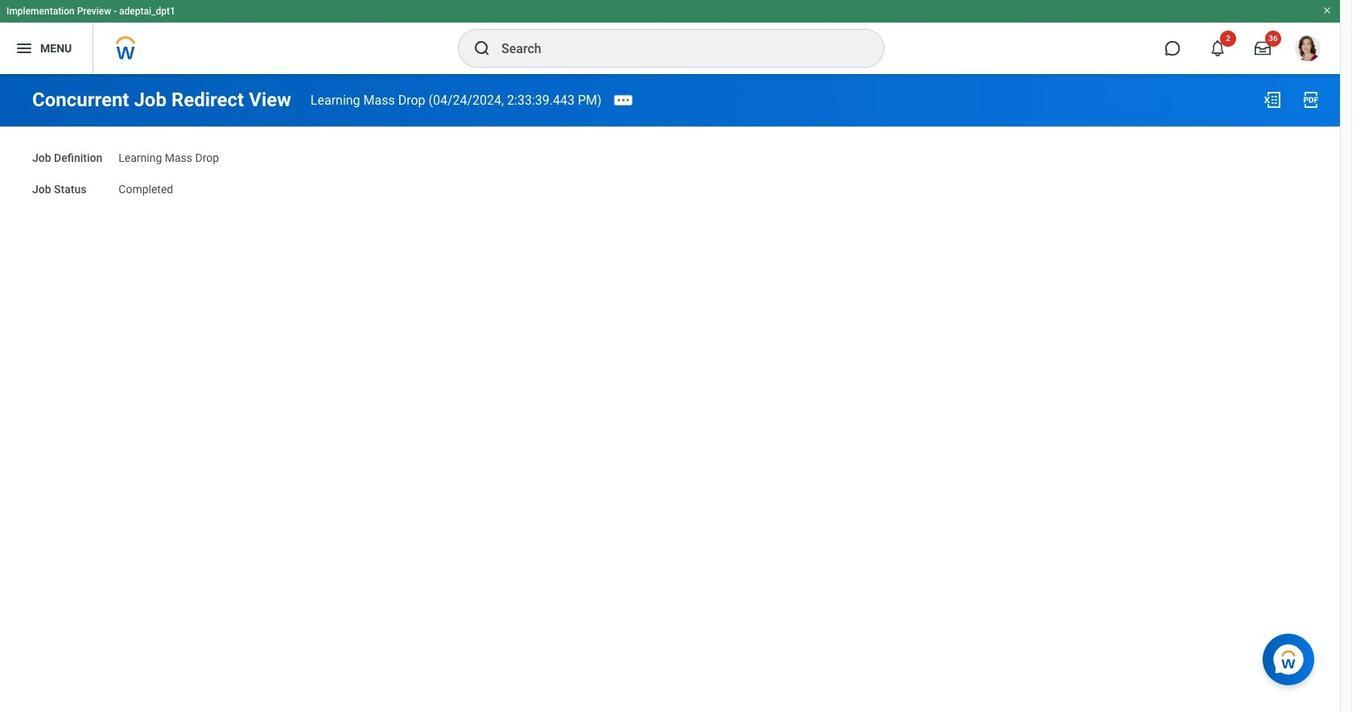 Task type: locate. For each thing, give the bounding box(es) containing it.
Search Workday  search field
[[502, 31, 851, 66]]

main content
[[0, 74, 1341, 212]]

notifications large image
[[1210, 40, 1226, 56]]

learning mass drop (04/24/2024, 2:33:39.443 pm) element
[[311, 92, 602, 108]]

banner
[[0, 0, 1341, 74]]

search image
[[473, 39, 492, 58]]



Task type: describe. For each thing, give the bounding box(es) containing it.
profile logan mcneil image
[[1296, 35, 1321, 64]]

close environment banner image
[[1323, 6, 1333, 15]]

justify image
[[14, 39, 34, 58]]

learning mass drop element
[[119, 148, 219, 164]]

export to excel image
[[1263, 90, 1283, 110]]

inbox large image
[[1255, 40, 1271, 56]]

completed element
[[119, 179, 173, 195]]

view printable version (pdf) image
[[1302, 90, 1321, 110]]



Task type: vqa. For each thing, say whether or not it's contained in the screenshot.
the Completed element on the left of page
yes



